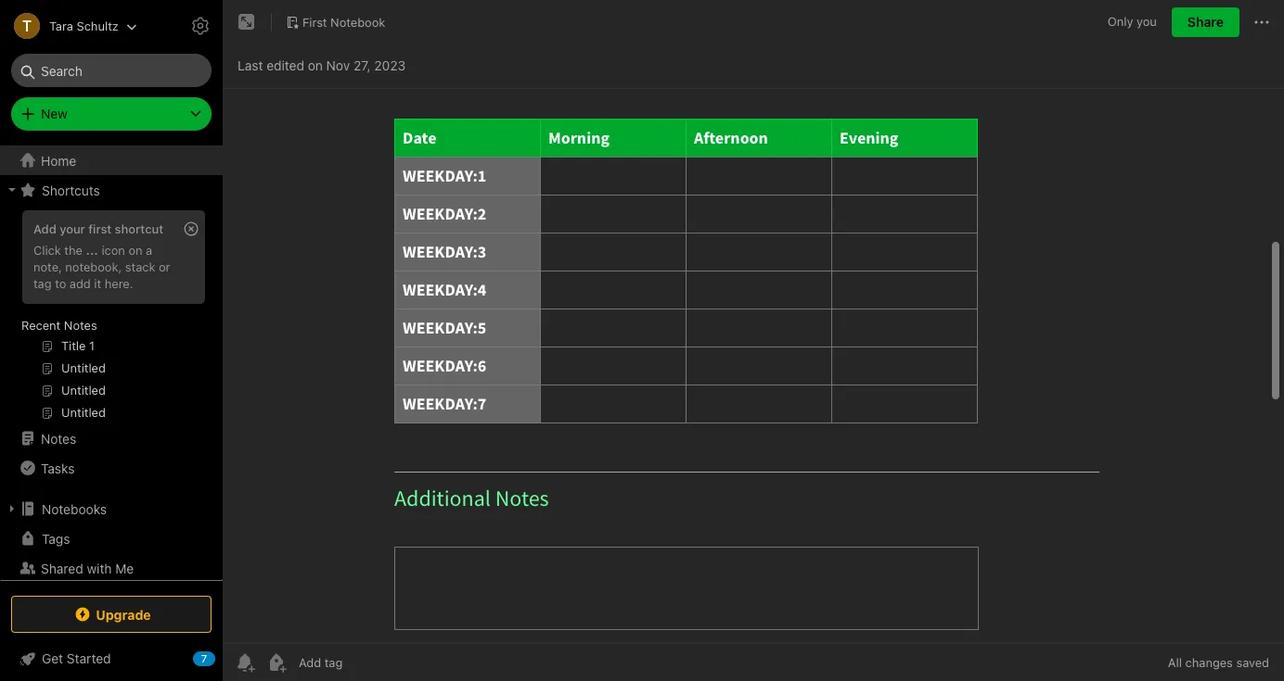 Task type: locate. For each thing, give the bounding box(es) containing it.
0 horizontal spatial on
[[128, 243, 142, 258]]

0 vertical spatial on
[[308, 57, 323, 73]]

on
[[308, 57, 323, 73], [128, 243, 142, 258]]

notebooks
[[42, 501, 107, 517]]

share
[[1188, 14, 1224, 30]]

or
[[159, 260, 170, 275]]

saved
[[1236, 656, 1269, 671]]

Search text field
[[24, 54, 199, 87]]

expand note image
[[236, 11, 258, 33]]

stack
[[125, 260, 155, 275]]

notes right recent
[[64, 318, 97, 333]]

new
[[41, 106, 68, 122]]

on left a
[[128, 243, 142, 258]]

tasks
[[41, 461, 75, 476]]

to
[[55, 276, 66, 291]]

recent notes
[[21, 318, 97, 333]]

notes inside group
[[64, 318, 97, 333]]

all changes saved
[[1168, 656, 1269, 671]]

notes up "tasks"
[[41, 431, 76, 447]]

tag
[[33, 276, 52, 291]]

More actions field
[[1251, 7, 1273, 37]]

7
[[201, 653, 207, 665]]

1 horizontal spatial on
[[308, 57, 323, 73]]

notebook,
[[65, 260, 122, 275]]

tara
[[49, 18, 73, 33]]

add tag image
[[265, 652, 288, 675]]

all
[[1168, 656, 1182, 671]]

started
[[67, 651, 111, 667]]

tasks button
[[0, 454, 214, 483]]

tree
[[0, 146, 223, 624]]

group
[[0, 205, 214, 431]]

add your first shortcut
[[33, 222, 163, 237]]

on left 'nov'
[[308, 57, 323, 73]]

add
[[33, 222, 56, 237]]

new button
[[11, 97, 212, 131]]

on inside icon on a note, notebook, stack or tag to add it here.
[[128, 243, 142, 258]]

2023
[[374, 57, 406, 73]]

recent
[[21, 318, 61, 333]]

notes
[[64, 318, 97, 333], [41, 431, 76, 447]]

group containing add your first shortcut
[[0, 205, 214, 431]]

notebooks link
[[0, 495, 214, 524]]

only you
[[1108, 14, 1157, 29]]

tags button
[[0, 524, 214, 554]]

edited
[[266, 57, 304, 73]]

note window element
[[223, 0, 1284, 682]]

shared
[[41, 561, 83, 577]]

on inside note window 'element'
[[308, 57, 323, 73]]

Add tag field
[[297, 655, 436, 672]]

None search field
[[24, 54, 199, 87]]

1 vertical spatial on
[[128, 243, 142, 258]]

0 vertical spatial notes
[[64, 318, 97, 333]]

a
[[146, 243, 152, 258]]

the
[[64, 243, 83, 258]]

first notebook button
[[279, 9, 392, 35]]

here.
[[105, 276, 133, 291]]

notebook
[[330, 14, 385, 29]]

last
[[238, 57, 263, 73]]



Task type: describe. For each thing, give the bounding box(es) containing it.
me
[[115, 561, 134, 577]]

first
[[302, 14, 327, 29]]

only
[[1108, 14, 1133, 29]]

expand notebooks image
[[5, 502, 19, 517]]

schultz
[[77, 18, 119, 33]]

tara schultz
[[49, 18, 119, 33]]

share button
[[1172, 7, 1240, 37]]

1 vertical spatial notes
[[41, 431, 76, 447]]

nov
[[326, 57, 350, 73]]

Note Editor text field
[[223, 89, 1284, 644]]

with
[[87, 561, 112, 577]]

notes link
[[0, 424, 214, 454]]

icon
[[102, 243, 125, 258]]

shortcuts button
[[0, 175, 214, 205]]

add a reminder image
[[234, 652, 256, 675]]

Account field
[[0, 7, 137, 45]]

icon on a note, notebook, stack or tag to add it here.
[[33, 243, 170, 291]]

tags
[[42, 531, 70, 547]]

get started
[[42, 651, 111, 667]]

get
[[42, 651, 63, 667]]

click
[[33, 243, 61, 258]]

first notebook
[[302, 14, 385, 29]]

changes
[[1185, 656, 1233, 671]]

upgrade
[[96, 607, 151, 623]]

you
[[1137, 14, 1157, 29]]

your
[[60, 222, 85, 237]]

note,
[[33, 260, 62, 275]]

settings image
[[189, 15, 212, 37]]

click the ...
[[33, 243, 98, 258]]

27,
[[353, 57, 371, 73]]

upgrade button
[[11, 597, 212, 634]]

shared with me
[[41, 561, 134, 577]]

shortcut
[[115, 222, 163, 237]]

add
[[69, 276, 91, 291]]

shortcuts
[[42, 182, 100, 198]]

group inside tree
[[0, 205, 214, 431]]

tree containing home
[[0, 146, 223, 624]]

home link
[[0, 146, 223, 175]]

last edited on nov 27, 2023
[[238, 57, 406, 73]]

Help and Learning task checklist field
[[0, 645, 223, 675]]

home
[[41, 153, 76, 168]]

...
[[86, 243, 98, 258]]

click to collapse image
[[216, 648, 230, 670]]

shared with me link
[[0, 554, 214, 584]]

more actions image
[[1251, 11, 1273, 33]]

it
[[94, 276, 101, 291]]

first
[[88, 222, 112, 237]]



Task type: vqa. For each thing, say whether or not it's contained in the screenshot.
"anytime." on the right of page
no



